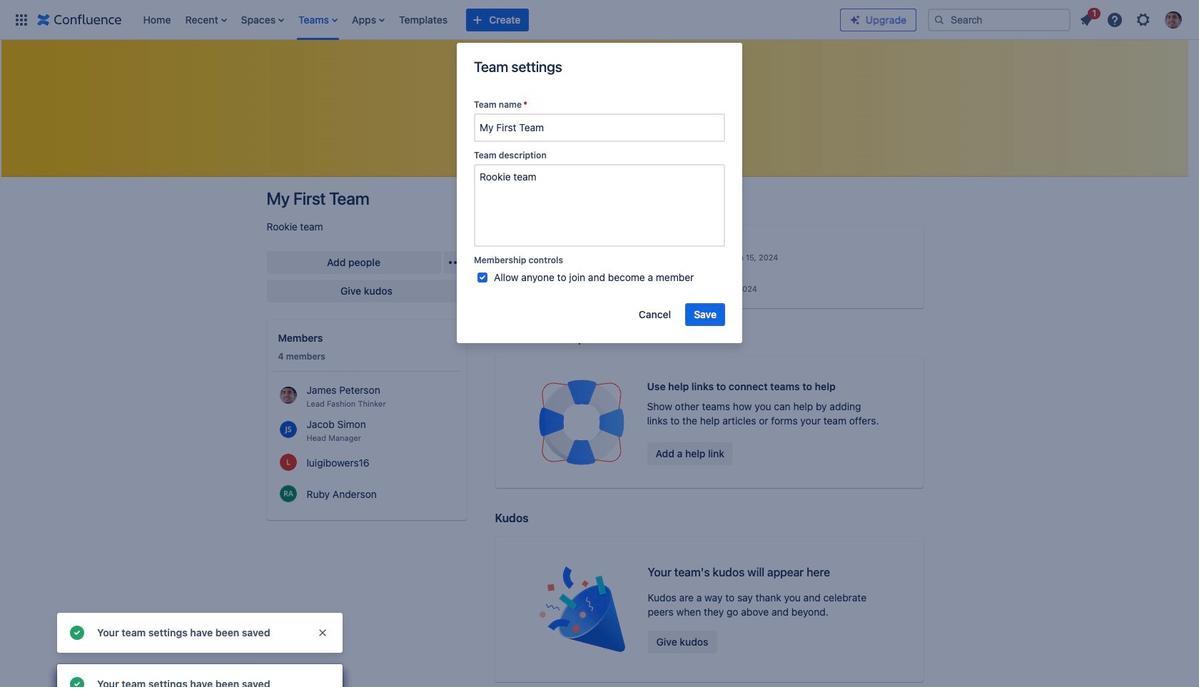 Task type: describe. For each thing, give the bounding box(es) containing it.
search image
[[934, 14, 946, 25]]

0 horizontal spatial list item
[[181, 0, 231, 40]]

1 horizontal spatial list
[[1074, 5, 1191, 32]]

settings icon image
[[1136, 11, 1153, 28]]

e.g. HR Team, Redesign Project, Team Mango field
[[476, 115, 724, 141]]



Task type: locate. For each thing, give the bounding box(es) containing it.
2 success image from the top
[[69, 676, 86, 688]]

dialog
[[457, 43, 743, 344]]

Describe your team using a few words text field
[[474, 164, 726, 247]]

1 success image from the top
[[69, 625, 86, 642]]

1 horizontal spatial list item
[[294, 0, 342, 40]]

0 horizontal spatial list
[[136, 0, 841, 40]]

confluence image
[[37, 11, 122, 28], [37, 11, 122, 28]]

dismiss image
[[317, 628, 329, 639]]

list item
[[181, 0, 231, 40], [294, 0, 342, 40], [1074, 5, 1101, 31]]

list
[[136, 0, 841, 40], [1074, 5, 1191, 32]]

Search field
[[928, 8, 1071, 31]]

success image
[[69, 676, 86, 688]]

success image
[[69, 625, 86, 642], [69, 676, 86, 688]]

premium image
[[850, 14, 861, 25]]

2 horizontal spatial list item
[[1074, 5, 1101, 31]]

0 vertical spatial success image
[[69, 625, 86, 642]]

banner
[[0, 0, 1200, 40]]

global element
[[9, 0, 841, 40]]

1 vertical spatial success image
[[69, 676, 86, 688]]

None search field
[[928, 8, 1071, 31]]



Task type: vqa. For each thing, say whether or not it's contained in the screenshot.
search field on the top of page
yes



